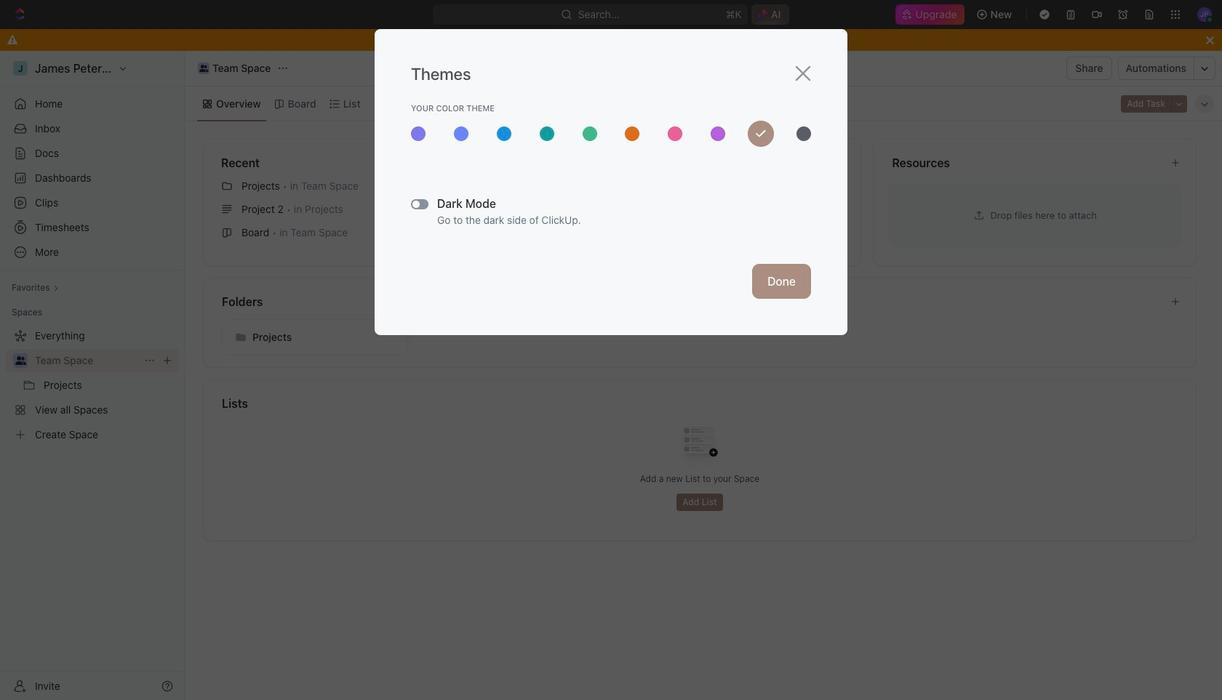 Task type: describe. For each thing, give the bounding box(es) containing it.
no lists icon. image
[[671, 415, 729, 474]]

tree inside sidebar navigation
[[6, 324, 179, 447]]

sidebar navigation
[[0, 51, 186, 701]]

user group image
[[199, 65, 208, 72]]



Task type: vqa. For each thing, say whether or not it's contained in the screenshot.
user group IMAGE to the top
yes



Task type: locate. For each thing, give the bounding box(es) containing it.
tree
[[6, 324, 179, 447]]

user group image
[[15, 356, 26, 365]]

dialog
[[375, 29, 848, 335]]



